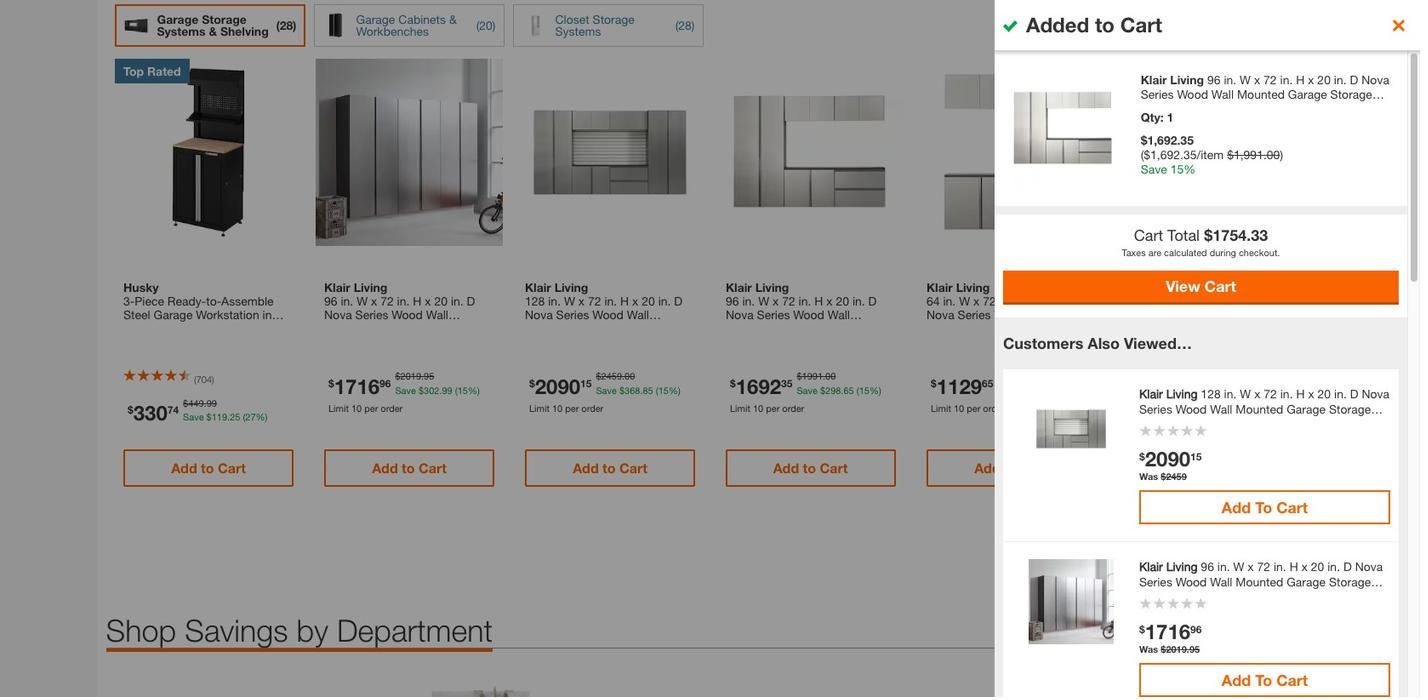 Task type: locate. For each thing, give the bounding box(es) containing it.
%) right 25 at the left
[[255, 411, 267, 423]]

10 down the 1692
[[753, 403, 763, 414]]

1 add to cart from the left
[[171, 460, 246, 476]]

3 to from the left
[[602, 460, 616, 476]]

20
[[480, 18, 493, 33]]

limit down 1129
[[931, 403, 951, 414]]

closet
[[556, 12, 590, 26]]

99 right 449
[[206, 397, 217, 408]]

1692
[[736, 374, 781, 398]]

10 down 2090
[[552, 403, 562, 414]]

0 vertical spatial 99
[[442, 385, 452, 396]]

2 horizontal spatial &
[[1177, 270, 1184, 285]]

add to cart down $ 1716 96 $ 2019 . 95 save $ 302 . 99 ( 15 %) limit 10 per order
[[372, 460, 446, 476]]

( inside $ 1716 96 $ 2019 . 95 save $ 302 . 99 ( 15 %) limit 10 per order
[[455, 385, 457, 396]]

4 add to cart from the left
[[774, 460, 848, 476]]

all
[[1151, 252, 1164, 267]]

order down the 35
[[782, 403, 804, 414]]

add to cart button down $ 1129 65 $ 1329 . 00 save limit 10 per order
[[927, 450, 1097, 487]]

save down 1329
[[998, 385, 1019, 396]]

shelving inside garage storage systems & shelving
[[1188, 270, 1233, 285]]

living for third klair living link from the left
[[755, 280, 789, 295]]

limit inside $ 1129 65 $ 1329 . 00 save limit 10 per order
[[931, 403, 951, 414]]

per inside $ 2090 15 $ 2459 . 00 save $ 368 . 85 ( 15 %) limit 10 per order
[[565, 403, 579, 414]]

1 horizontal spatial 3
[[1254, 508, 1262, 527]]

00 inside $ 2090 15 $ 2459 . 00 save $ 368 . 85 ( 15 %) limit 10 per order
[[625, 371, 635, 382]]

1 limit from the left
[[328, 403, 349, 414]]

per inside $ 1129 65 $ 1329 . 00 save limit 10 per order
[[967, 403, 981, 414]]

garage inside garage storage systems & shelving ( 28 )
[[157, 12, 199, 26]]

3 living from the left
[[755, 280, 789, 295]]

) for ( 20 )
[[493, 18, 496, 33]]

$ 1692 35 $ 1991 . 00 save $ 298 . 65 ( 15 %) limit 10 per order
[[730, 371, 881, 414]]

2459
[[601, 371, 622, 382]]

by
[[297, 612, 329, 649]]

& inside garage cabinets & workbenches
[[449, 12, 457, 26]]

1 vertical spatial 99
[[206, 397, 217, 408]]

$ left '96'
[[328, 377, 334, 390]]

5 add to cart from the left
[[975, 460, 1049, 476]]

1 horizontal spatial 65
[[982, 377, 993, 390]]

order inside $ 1716 96 $ 2019 . 95 save $ 302 . 99 ( 15 %) limit 10 per order
[[380, 403, 402, 414]]

2 add from the left
[[372, 460, 398, 476]]

klair living link up 2019
[[324, 280, 494, 322]]

$ right '96'
[[395, 371, 400, 382]]

4 per from the left
[[967, 403, 981, 414]]

to for fifth add to cart button from right
[[201, 460, 214, 476]]

3 10 from the left
[[753, 403, 763, 414]]

10 down 1716
[[351, 403, 362, 414]]

0 horizontal spatial 96 in. w x 72 in. h x 20 in. d nova series wood wall mounted garage storage system in metallic grey image
[[315, 59, 503, 246]]

$ 2090 15 $ 2459 . 00 save $ 368 . 85 ( 15 %) limit 10 per order
[[529, 371, 680, 414]]

2 limit from the left
[[529, 403, 549, 414]]

per
[[364, 403, 378, 414], [565, 403, 579, 414], [766, 403, 780, 414], [967, 403, 981, 414]]

add to cart for 2nd add to cart button from left
[[372, 460, 446, 476]]

storage inside garage storage systems & shelving
[[1210, 252, 1252, 267]]

0 horizontal spatial 28
[[280, 18, 293, 33]]

10
[[351, 403, 362, 414], [552, 403, 562, 414], [753, 403, 763, 414], [954, 403, 964, 414]]

order
[[380, 403, 402, 414], [581, 403, 603, 414], [782, 403, 804, 414], [983, 403, 1005, 414]]

garage storage systems & shelving ( 28 )
[[157, 12, 297, 38]]

%) right 302 at the left bottom of page
[[468, 385, 480, 396]]

1129
[[937, 374, 982, 398]]

to down 119
[[201, 460, 214, 476]]

buy
[[1128, 288, 1148, 302]]

garage storage systems & shelving
[[1128, 252, 1252, 285]]

add down '$ 1692 35 $ 1991 . 00 save $ 298 . 65 ( 15 %) limit 10 per order'
[[774, 460, 800, 476]]

3 limit from the left
[[730, 403, 750, 414]]

& for garage storage systems & shelving ( 28 )
[[209, 24, 217, 38]]

systems inside garage storage systems & shelving
[[1128, 270, 1174, 285]]

)
[[293, 18, 297, 33], [493, 18, 496, 33], [692, 18, 695, 33], [212, 374, 214, 385]]

cart
[[217, 460, 246, 476], [418, 460, 446, 476], [619, 460, 647, 476], [820, 460, 848, 476], [1021, 460, 1049, 476]]

(
[[276, 18, 280, 33], [476, 18, 480, 33], [676, 18, 679, 33], [194, 374, 196, 385], [455, 385, 457, 396], [656, 385, 658, 396], [857, 385, 859, 396], [243, 411, 245, 423]]

00 for 1129
[[1026, 371, 1037, 382]]

00 right 1329
[[1026, 371, 1037, 382]]

1 horizontal spatial 00
[[825, 371, 836, 382]]

storage
[[202, 12, 247, 26], [593, 12, 635, 26], [1210, 252, 1252, 267]]

. up 298
[[823, 371, 825, 382]]

&
[[449, 12, 457, 26], [209, 24, 217, 38], [1177, 270, 1184, 285]]

systems
[[157, 24, 206, 38], [556, 24, 601, 38], [1128, 270, 1174, 285]]

to for third add to cart button from right
[[602, 460, 616, 476]]

4 klair from the left
[[927, 280, 953, 295]]

shelving inside garage storage systems & shelving ( 28 )
[[220, 24, 269, 38]]

1 horizontal spatial 28
[[679, 18, 692, 33]]

to down $ 1129 65 $ 1329 . 00 save limit 10 per order
[[1004, 460, 1017, 476]]

save down 2019
[[395, 385, 416, 396]]

department
[[337, 612, 493, 649]]

%) for 1716
[[468, 385, 480, 396]]

add to cart button down '$ 1692 35 $ 1991 . 00 save $ 298 . 65 ( 15 %) limit 10 per order'
[[726, 450, 896, 487]]

to
[[201, 460, 214, 476], [402, 460, 415, 476], [602, 460, 616, 476], [803, 460, 816, 476], [1004, 460, 1017, 476]]

298
[[825, 385, 841, 396]]

3 order from the left
[[782, 403, 804, 414]]

35
[[781, 377, 793, 390]]

3 00 from the left
[[1026, 371, 1037, 382]]

2 living from the left
[[554, 280, 588, 295]]

4 living from the left
[[956, 280, 990, 295]]

1 klair from the left
[[324, 280, 350, 295]]

save down 2459
[[596, 385, 617, 396]]

.
[[421, 371, 424, 382], [622, 371, 625, 382], [823, 371, 825, 382], [1024, 371, 1026, 382], [439, 385, 442, 396], [640, 385, 643, 396], [841, 385, 844, 396], [204, 397, 206, 408], [227, 411, 230, 423]]

order for 1692
[[782, 403, 804, 414]]

to for 5th add to cart button from the left
[[1004, 460, 1017, 476]]

0 horizontal spatial 3
[[1240, 508, 1249, 527]]

3 cart from the left
[[619, 460, 647, 476]]

$
[[395, 371, 400, 382], [596, 371, 601, 382], [797, 371, 802, 382], [998, 371, 1003, 382], [328, 377, 334, 390], [529, 377, 535, 390], [730, 377, 736, 390], [931, 377, 937, 390], [418, 385, 424, 396], [619, 385, 625, 396], [820, 385, 825, 396], [183, 397, 188, 408], [127, 404, 133, 417], [206, 411, 211, 423]]

garage inside garage cabinets & workbenches
[[356, 12, 395, 26]]

limit inside $ 1716 96 $ 2019 . 95 save $ 302 . 99 ( 15 %) limit 10 per order
[[328, 403, 349, 414]]

order down 1329
[[983, 403, 1005, 414]]

hardware savings image
[[872, 683, 1008, 697]]

15 inside '$ 1692 35 $ 1991 . 00 save $ 298 . 65 ( 15 %) limit 10 per order'
[[859, 385, 870, 396]]

add to cart
[[171, 460, 246, 476], [372, 460, 446, 476], [573, 460, 647, 476], [774, 460, 848, 476], [975, 460, 1049, 476]]

3 left this is the last slide image
[[1254, 508, 1262, 527]]

1 10 from the left
[[351, 403, 362, 414]]

1 horizontal spatial 96 in. w x 72 in. h x 20 in. d nova series wood wall mounted garage storage system in metallic grey image
[[717, 59, 905, 246]]

3 klair from the left
[[726, 280, 752, 295]]

order for 2090
[[581, 403, 603, 414]]

2 28 from the left
[[679, 18, 692, 33]]

systems for closet storage systems
[[556, 24, 601, 38]]

order inside '$ 1692 35 $ 1991 . 00 save $ 298 . 65 ( 15 %) limit 10 per order'
[[782, 403, 804, 414]]

living
[[353, 280, 387, 295], [554, 280, 588, 295], [755, 280, 789, 295], [956, 280, 990, 295]]

330
[[133, 401, 167, 425]]

2 klair living link from the left
[[525, 280, 695, 322]]

368
[[625, 385, 640, 396]]

65 left 1329
[[982, 377, 993, 390]]

$ left 25 at the left
[[206, 411, 211, 423]]

garage left cabinets
[[356, 12, 395, 26]]

4 add to cart button from the left
[[726, 450, 896, 487]]

save
[[395, 385, 416, 396], [596, 385, 617, 396], [797, 385, 818, 396], [998, 385, 1019, 396], [183, 411, 204, 423]]

15 for 1716
[[457, 385, 468, 396]]

klair living link up 2459
[[525, 280, 695, 322]]

) for ( 704 )
[[212, 374, 214, 385]]

10 inside '$ 1692 35 $ 1991 . 00 save $ 298 . 65 ( 15 %) limit 10 per order'
[[753, 403, 763, 414]]

10 for 1692
[[753, 403, 763, 414]]

. right 1129
[[1024, 371, 1026, 382]]

4 to from the left
[[803, 460, 816, 476]]

95
[[424, 371, 434, 382]]

15 right 298
[[859, 385, 870, 396]]

$ down 2459
[[619, 385, 625, 396]]

0 horizontal spatial shelving
[[220, 24, 269, 38]]

%) for 1692
[[870, 385, 881, 396]]

storage inside garage storage systems & shelving ( 28 )
[[202, 12, 247, 26]]

99 inside $ 1716 96 $ 2019 . 95 save $ 302 . 99 ( 15 %) limit 10 per order
[[442, 385, 452, 396]]

klair living
[[324, 280, 387, 295], [525, 280, 588, 295], [726, 280, 789, 295], [927, 280, 990, 295]]

10 inside $ 1716 96 $ 2019 . 95 save $ 302 . 99 ( 15 %) limit 10 per order
[[351, 403, 362, 414]]

4 cart from the left
[[820, 460, 848, 476]]

order inside $ 2090 15 $ 2459 . 00 save $ 368 . 85 ( 15 %) limit 10 per order
[[581, 403, 603, 414]]

klair living link
[[324, 280, 494, 322], [525, 280, 695, 322], [726, 280, 896, 322], [927, 280, 1097, 322]]

garage for garage storage systems & shelving ( 28 )
[[157, 12, 199, 26]]

add to cart button down 119
[[123, 450, 293, 487]]

%) right 85
[[669, 385, 680, 396]]

order down 2459
[[581, 403, 603, 414]]

28
[[280, 18, 293, 33], [679, 18, 692, 33]]

systems inside garage storage systems & shelving ( 28 )
[[157, 24, 206, 38]]

garage right all
[[1168, 252, 1207, 267]]

special buy of the day
[[1128, 270, 1276, 302]]

%) inside $ 1716 96 $ 2019 . 95 save $ 302 . 99 ( 15 %) limit 10 per order
[[468, 385, 480, 396]]

4 order from the left
[[983, 403, 1005, 414]]

1 horizontal spatial &
[[449, 12, 457, 26]]

1 00 from the left
[[625, 371, 635, 382]]

00 up 298
[[825, 371, 836, 382]]

15 for 1692
[[859, 385, 870, 396]]

per down 1129
[[967, 403, 981, 414]]

15 inside $ 1716 96 $ 2019 . 95 save $ 302 . 99 ( 15 %) limit 10 per order
[[457, 385, 468, 396]]

5 cart from the left
[[1021, 460, 1049, 476]]

0 horizontal spatial garage
[[157, 12, 199, 26]]

1 klair living from the left
[[324, 280, 387, 295]]

save down 1991
[[797, 385, 818, 396]]

1329
[[1003, 371, 1024, 382]]

husky
[[123, 280, 158, 295]]

3 add to cart button from the left
[[525, 450, 695, 487]]

shelving for garage storage systems & shelving ( 28 )
[[220, 24, 269, 38]]

add to cart down '$ 1692 35 $ 1991 . 00 save $ 298 . 65 ( 15 %) limit 10 per order'
[[774, 460, 848, 476]]

add to cart for fifth add to cart button from right
[[171, 460, 246, 476]]

2 horizontal spatial 00
[[1026, 371, 1037, 382]]

2 10 from the left
[[552, 403, 562, 414]]

1 cart from the left
[[217, 460, 246, 476]]

1 per from the left
[[364, 403, 378, 414]]

$ left 74
[[127, 404, 133, 417]]

1 living from the left
[[353, 280, 387, 295]]

cabinets
[[399, 12, 446, 26]]

save for 1716
[[395, 385, 416, 396]]

add to cart for third add to cart button from right
[[573, 460, 647, 476]]

( 704 )
[[194, 374, 214, 385]]

garage up rated
[[157, 12, 199, 26]]

1 96 in. w x 72 in. h x 20 in. d nova series wood wall mounted garage storage system in metallic grey image from the left
[[315, 59, 503, 246]]

1 to from the left
[[201, 460, 214, 476]]

2 96 in. w x 72 in. h x 20 in. d nova series wood wall mounted garage storage system in metallic grey image from the left
[[717, 59, 905, 246]]

2 cart from the left
[[418, 460, 446, 476]]

add down $ 2090 15 $ 2459 . 00 save $ 368 . 85 ( 15 %) limit 10 per order
[[573, 460, 599, 476]]

per down 1716
[[364, 403, 378, 414]]

$ left 2459
[[529, 377, 535, 390]]

/
[[1249, 508, 1254, 527]]

add to cart button
[[123, 450, 293, 487], [324, 450, 494, 487], [525, 450, 695, 487], [726, 450, 896, 487], [927, 450, 1097, 487]]

1 order from the left
[[380, 403, 402, 414]]

save inside $ 2090 15 $ 2459 . 00 save $ 368 . 85 ( 15 %) limit 10 per order
[[596, 385, 617, 396]]

1 horizontal spatial 99
[[442, 385, 452, 396]]

1 klair living link from the left
[[324, 280, 494, 322]]

( inside $ 2090 15 $ 2459 . 00 save $ 368 . 85 ( 15 %) limit 10 per order
[[656, 385, 658, 396]]

4 klair living from the left
[[927, 280, 990, 295]]

%) right 298
[[870, 385, 881, 396]]

add down $ 1129 65 $ 1329 . 00 save limit 10 per order
[[975, 460, 1000, 476]]

save inside '$ 1692 35 $ 1991 . 00 save $ 298 . 65 ( 15 %) limit 10 per order'
[[797, 385, 818, 396]]

klair
[[324, 280, 350, 295], [525, 280, 551, 295], [726, 280, 752, 295], [927, 280, 953, 295]]

. right 2090
[[640, 385, 643, 396]]

0 horizontal spatial 65
[[844, 385, 854, 396]]

%) inside '$ 1692 35 $ 1991 . 00 save $ 298 . 65 ( 15 %) limit 10 per order'
[[870, 385, 881, 396]]

. down ( 704 )
[[204, 397, 206, 408]]

to down '$ 1692 35 $ 1991 . 00 save $ 298 . 65 ( 15 %) limit 10 per order'
[[803, 460, 816, 476]]

limit down the 1692
[[730, 403, 750, 414]]

per down the 1692
[[766, 403, 780, 414]]

3 per from the left
[[766, 403, 780, 414]]

add
[[171, 460, 197, 476], [372, 460, 398, 476], [573, 460, 599, 476], [774, 460, 800, 476], [975, 460, 1000, 476]]

to down $ 2090 15 $ 2459 . 00 save $ 368 . 85 ( 15 %) limit 10 per order
[[602, 460, 616, 476]]

systems inside the closet storage systems
[[556, 24, 601, 38]]

2 add to cart from the left
[[372, 460, 446, 476]]

65 inside $ 1129 65 $ 1329 . 00 save limit 10 per order
[[982, 377, 993, 390]]

closet storage systems
[[556, 12, 635, 38]]

add to cart down 119
[[171, 460, 246, 476]]

save for 2090
[[596, 385, 617, 396]]

4 limit from the left
[[931, 403, 951, 414]]

garage
[[157, 12, 199, 26], [356, 12, 395, 26], [1168, 252, 1207, 267]]

this is the last slide image
[[1277, 511, 1291, 525]]

2 add to cart button from the left
[[324, 450, 494, 487]]

15
[[580, 377, 592, 390], [457, 385, 468, 396], [658, 385, 669, 396], [859, 385, 870, 396]]

704
[[196, 374, 212, 385]]

living for 4th klair living link from the left
[[956, 280, 990, 295]]

00 for 1692
[[825, 371, 836, 382]]

save down 449
[[183, 411, 204, 423]]

add to cart down $ 1129 65 $ 1329 . 00 save limit 10 per order
[[975, 460, 1049, 476]]

1 28 from the left
[[280, 18, 293, 33]]

1 horizontal spatial storage
[[593, 12, 635, 26]]

order for 1716
[[380, 403, 402, 414]]

per down 2090
[[565, 403, 579, 414]]

lawn & garden savings image
[[1179, 683, 1315, 697]]

%) inside $ 2090 15 $ 2459 . 00 save $ 368 . 85 ( 15 %) limit 10 per order
[[669, 385, 680, 396]]

2 horizontal spatial garage
[[1168, 252, 1207, 267]]

add down $ 330 74 $ 449 . 99 save $ 119 . 25 ( 27 %)
[[171, 460, 197, 476]]

limit inside '$ 1692 35 $ 1991 . 00 save $ 298 . 65 ( 15 %) limit 10 per order'
[[730, 403, 750, 414]]

to down $ 1716 96 $ 2019 . 95 save $ 302 . 99 ( 15 %) limit 10 per order
[[402, 460, 415, 476]]

99
[[442, 385, 452, 396], [206, 397, 217, 408]]

add to cart for 4th add to cart button from left
[[774, 460, 848, 476]]

per inside $ 1716 96 $ 2019 . 95 save $ 302 . 99 ( 15 %) limit 10 per order
[[364, 403, 378, 414]]

& inside garage storage systems & shelving
[[1177, 270, 1184, 285]]

( 20 )
[[476, 18, 496, 33]]

00 up 368
[[625, 371, 635, 382]]

per inside '$ 1692 35 $ 1991 . 00 save $ 298 . 65 ( 15 %) limit 10 per order'
[[766, 403, 780, 414]]

27
[[245, 411, 255, 423]]

( inside garage storage systems & shelving ( 28 )
[[276, 18, 280, 33]]

2 horizontal spatial systems
[[1128, 270, 1174, 285]]

1 vertical spatial shelving
[[1188, 270, 1233, 285]]

2 klair from the left
[[525, 280, 551, 295]]

systems for garage storage systems & shelving ( 28 )
[[157, 24, 206, 38]]

limit for 1716
[[328, 403, 349, 414]]

1 horizontal spatial shelving
[[1188, 270, 1233, 285]]

4 10 from the left
[[954, 403, 964, 414]]

%)
[[468, 385, 480, 396], [669, 385, 680, 396], [870, 385, 881, 396], [255, 411, 267, 423]]

10 inside $ 2090 15 $ 2459 . 00 save $ 368 . 85 ( 15 %) limit 10 per order
[[552, 403, 562, 414]]

feedback link image
[[1398, 288, 1421, 380]]

add to cart down $ 2090 15 $ 2459 . 00 save $ 368 . 85 ( 15 %) limit 10 per order
[[573, 460, 647, 476]]

garage inside garage storage systems & shelving
[[1168, 252, 1207, 267]]

& inside garage storage systems & shelving ( 28 )
[[209, 24, 217, 38]]

shelving
[[220, 24, 269, 38], [1188, 270, 1233, 285]]

flooring & tile savings image
[[1025, 683, 1162, 697]]

00 for 2090
[[625, 371, 635, 382]]

. up 368
[[622, 371, 625, 382]]

3 add to cart from the left
[[573, 460, 647, 476]]

0 horizontal spatial 00
[[625, 371, 635, 382]]

00
[[625, 371, 635, 382], [825, 371, 836, 382], [1026, 371, 1037, 382]]

2 order from the left
[[581, 403, 603, 414]]

2 per from the left
[[565, 403, 579, 414]]

00 inside $ 1129 65 $ 1329 . 00 save limit 10 per order
[[1026, 371, 1037, 382]]

15 right 85
[[658, 385, 669, 396]]

per for 1716
[[364, 403, 378, 414]]

5 to from the left
[[1004, 460, 1017, 476]]

1 horizontal spatial systems
[[556, 24, 601, 38]]

65
[[982, 377, 993, 390], [844, 385, 854, 396]]

storage inside the closet storage systems
[[593, 12, 635, 26]]

3
[[1240, 508, 1249, 527], [1254, 508, 1262, 527]]

3 add from the left
[[573, 460, 599, 476]]

add down $ 1716 96 $ 2019 . 95 save $ 302 . 99 ( 15 %) limit 10 per order
[[372, 460, 398, 476]]

savings
[[185, 612, 288, 649]]

to for 4th add to cart button from left
[[803, 460, 816, 476]]

save for 1692
[[797, 385, 818, 396]]

15 left 2459
[[580, 377, 592, 390]]

0 vertical spatial shelving
[[220, 24, 269, 38]]

shop savings by department
[[106, 612, 493, 649]]

2 to from the left
[[402, 460, 415, 476]]

0 horizontal spatial 99
[[206, 397, 217, 408]]

99 right 302 at the left bottom of page
[[442, 385, 452, 396]]

klair living link up 1991
[[726, 280, 896, 322]]

cart for fifth add to cart button from right
[[217, 460, 246, 476]]

limit inside $ 2090 15 $ 2459 . 00 save $ 368 . 85 ( 15 %) limit 10 per order
[[529, 403, 549, 414]]

add to cart button down $ 2090 15 $ 2459 . 00 save $ 368 . 85 ( 15 %) limit 10 per order
[[525, 450, 695, 487]]

limit down 1716
[[328, 403, 349, 414]]

10 down 1129
[[954, 403, 964, 414]]

rated
[[147, 64, 181, 79]]

3 right previous slide icon
[[1240, 508, 1249, 527]]

0 horizontal spatial &
[[209, 24, 217, 38]]

klair living link up 1329
[[927, 280, 1097, 322]]

2 horizontal spatial storage
[[1210, 252, 1252, 267]]

65 right 298
[[844, 385, 854, 396]]

25
[[230, 411, 240, 423]]

15 right 302 at the left bottom of page
[[457, 385, 468, 396]]

2 00 from the left
[[825, 371, 836, 382]]

0 horizontal spatial storage
[[202, 12, 247, 26]]

save inside $ 1129 65 $ 1329 . 00 save limit 10 per order
[[998, 385, 1019, 396]]

96
[[379, 377, 391, 390]]

5 add from the left
[[975, 460, 1000, 476]]

96 in. w x 72 in. h x 20 in. d nova series wood wall mounted garage storage system in metallic grey image
[[315, 59, 503, 246], [717, 59, 905, 246]]

& for garage storage systems & shelving
[[1177, 270, 1184, 285]]

klair for 4th klair living link from right
[[324, 280, 350, 295]]

save inside $ 1716 96 $ 2019 . 95 save $ 302 . 99 ( 15 %) limit 10 per order
[[395, 385, 416, 396]]

. left 27
[[227, 411, 230, 423]]

00 inside '$ 1692 35 $ 1991 . 00 save $ 298 . 65 ( 15 %) limit 10 per order'
[[825, 371, 836, 382]]

0 horizontal spatial systems
[[157, 24, 206, 38]]

99 inside $ 330 74 $ 449 . 99 save $ 119 . 25 ( 27 %)
[[206, 397, 217, 408]]

limit down 2090
[[529, 403, 549, 414]]

order down '96'
[[380, 403, 402, 414]]

limit
[[328, 403, 349, 414], [529, 403, 549, 414], [730, 403, 750, 414], [931, 403, 951, 414]]

1 horizontal spatial garage
[[356, 12, 395, 26]]

add to cart button down $ 1716 96 $ 2019 . 95 save $ 302 . 99 ( 15 %) limit 10 per order
[[324, 450, 494, 487]]

3 / 3
[[1240, 508, 1262, 527]]



Task type: vqa. For each thing, say whether or not it's contained in the screenshot.
YOU'RE SHOPPING
no



Task type: describe. For each thing, give the bounding box(es) containing it.
85
[[643, 385, 653, 396]]

( inside $ 330 74 $ 449 . 99 save $ 119 . 25 ( 27 %)
[[243, 411, 245, 423]]

3 klair living link from the left
[[726, 280, 896, 322]]

%) for 2090
[[669, 385, 680, 396]]

garage for garage cabinets & workbenches
[[356, 12, 395, 26]]

save inside $ 330 74 $ 449 . 99 save $ 119 . 25 ( 27 %)
[[183, 411, 204, 423]]

shop
[[106, 612, 176, 649]]

10 for 1716
[[351, 403, 362, 414]]

cart for third add to cart button from right
[[619, 460, 647, 476]]

$ 1716 96 $ 2019 . 95 save $ 302 . 99 ( 15 %) limit 10 per order
[[328, 371, 480, 414]]

302
[[424, 385, 439, 396]]

( 28 )
[[676, 18, 695, 33]]

order inside $ 1129 65 $ 1329 . 00 save limit 10 per order
[[983, 403, 1005, 414]]

$ down 1991
[[820, 385, 825, 396]]

$ right 1129
[[998, 371, 1003, 382]]

special
[[1237, 270, 1276, 285]]

workbenches
[[356, 24, 429, 38]]

. up 302 at the left bottom of page
[[421, 371, 424, 382]]

bath & faucet savings image
[[412, 683, 549, 697]]

per for 1692
[[766, 403, 780, 414]]

$ right 74
[[183, 397, 188, 408]]

. right the 35
[[841, 385, 844, 396]]

save for 1129
[[998, 385, 1019, 396]]

1991
[[802, 371, 823, 382]]

) inside garage storage systems & shelving ( 28 )
[[293, 18, 297, 33]]

1 add to cart button from the left
[[123, 450, 293, 487]]

1 3 from the left
[[1240, 508, 1249, 527]]

$ left 1329
[[931, 377, 937, 390]]

15 for 2090
[[658, 385, 669, 396]]

husky link
[[123, 280, 293, 322]]

4 klair living link from the left
[[927, 280, 1097, 322]]

limit for 1692
[[730, 403, 750, 414]]

shelving for garage storage systems & shelving
[[1188, 270, 1233, 285]]

$ right the 35
[[797, 371, 802, 382]]

garage for garage storage systems & shelving
[[1168, 252, 1207, 267]]

see all
[[1128, 252, 1168, 267]]

klair for 4th klair living link from the left
[[927, 280, 953, 295]]

1 add from the left
[[171, 460, 197, 476]]

storage for garage storage systems & shelving ( 28 )
[[202, 12, 247, 26]]

$ 1129 65 $ 1329 . 00 save limit 10 per order
[[931, 371, 1037, 414]]

3 klair living from the left
[[726, 280, 789, 295]]

$ left the 35
[[730, 377, 736, 390]]

65 inside '$ 1692 35 $ 1991 . 00 save $ 298 . 65 ( 15 %) limit 10 per order'
[[844, 385, 854, 396]]

previous slide image
[[1211, 511, 1225, 525]]

) for ( 28 )
[[692, 18, 695, 33]]

2019
[[400, 371, 421, 382]]

klair for third klair living link from right
[[525, 280, 551, 295]]

449
[[188, 397, 204, 408]]

1716
[[334, 374, 379, 398]]

storage for closet storage systems
[[593, 12, 635, 26]]

top
[[123, 64, 144, 79]]

3-piece ready-to-assemble steel garage workstation in black (26.6 in. w x 69.5 in. h x 19.5 in. d) image
[[115, 59, 302, 246]]

per for 2090
[[565, 403, 579, 414]]

add to cart for 5th add to cart button from the left
[[975, 460, 1049, 476]]

$ right 2090
[[596, 371, 601, 382]]

day
[[1191, 288, 1212, 302]]

2090
[[535, 374, 580, 398]]

119
[[211, 411, 227, 423]]

systems for garage storage systems & shelving
[[1128, 270, 1174, 285]]

living for third klair living link from right
[[554, 280, 588, 295]]

10 inside $ 1129 65 $ 1329 . 00 save limit 10 per order
[[954, 403, 964, 414]]

128 in. w x 72 in. h x 20 in. d nova series wood wall mounted garage storage system in metallic grey image
[[516, 59, 704, 246]]

5 add to cart button from the left
[[927, 450, 1097, 487]]

. right '96'
[[439, 385, 442, 396]]

4 add from the left
[[774, 460, 800, 476]]

cart for 5th add to cart button from the left
[[1021, 460, 1049, 476]]

10 for 2090
[[552, 403, 562, 414]]

. inside $ 1129 65 $ 1329 . 00 save limit 10 per order
[[1024, 371, 1026, 382]]

%) inside $ 330 74 $ 449 . 99 save $ 119 . 25 ( 27 %)
[[255, 411, 267, 423]]

28 inside garage storage systems & shelving ( 28 )
[[280, 18, 293, 33]]

$ down 2019
[[418, 385, 424, 396]]

( inside '$ 1692 35 $ 1991 . 00 save $ 298 . 65 ( 15 %) limit 10 per order'
[[857, 385, 859, 396]]

2 klair living from the left
[[525, 280, 588, 295]]

limit for 2090
[[529, 403, 549, 414]]

$ 330 74 $ 449 . 99 save $ 119 . 25 ( 27 %)
[[127, 397, 267, 425]]

klair for third klair living link from the left
[[726, 280, 752, 295]]

living for 4th klair living link from right
[[353, 280, 387, 295]]

of
[[1152, 288, 1164, 302]]

top rated
[[123, 64, 181, 79]]

storage for garage storage systems & shelving
[[1210, 252, 1252, 267]]

garage cabinets & workbenches
[[356, 12, 457, 38]]

74
[[167, 404, 178, 417]]

64 in. w x 72 in. h x 20 in. d nova series wood wall mounted garage storage system in metallic grey image
[[918, 59, 1106, 246]]

2 3 from the left
[[1254, 508, 1262, 527]]

to for 2nd add to cart button from left
[[402, 460, 415, 476]]

cart for 4th add to cart button from left
[[820, 460, 848, 476]]

the
[[1168, 288, 1187, 302]]

cart for 2nd add to cart button from left
[[418, 460, 446, 476]]

see
[[1128, 252, 1148, 267]]



